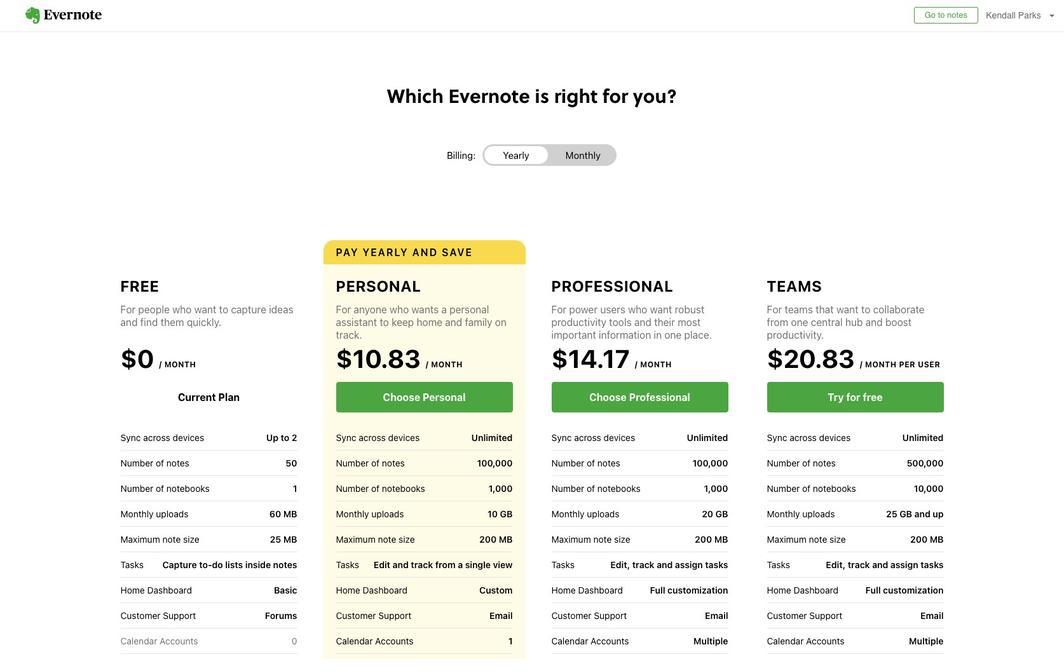 Task type: describe. For each thing, give the bounding box(es) containing it.
to inside for anyone who wants a personal assistant to keep home and family on track.
[[380, 317, 389, 328]]

calendar accounts for 60
[[121, 636, 198, 646]]

month for $14.17
[[640, 360, 672, 369]]

which evernote is right for you?
[[387, 82, 677, 109]]

capture
[[162, 560, 197, 570]]

customer for 10
[[336, 610, 376, 621]]

uploads for 20 gb
[[587, 508, 620, 519]]

notes for 20 gb
[[598, 458, 621, 468]]

and inside the for people who want to capture ideas and find them quickly.
[[121, 317, 138, 328]]

note for 10
[[378, 534, 396, 545]]

to inside 'link'
[[938, 10, 945, 20]]

size for 25
[[830, 534, 846, 545]]

ideas
[[269, 304, 294, 315]]

boost
[[886, 317, 912, 328]]

professional
[[629, 392, 691, 403]]

number of notebooks for 10 gb
[[336, 483, 425, 494]]

try
[[828, 392, 844, 403]]

customer support for 25 gb and up
[[767, 610, 843, 621]]

size for 10
[[399, 534, 415, 545]]

home dashboard for 60 mb
[[121, 585, 192, 596]]

them
[[161, 317, 184, 328]]

tasks for 20 gb
[[705, 560, 728, 570]]

personal
[[450, 304, 489, 315]]

for inside button
[[847, 392, 861, 403]]

people
[[138, 304, 170, 315]]

1 track from the left
[[411, 560, 433, 570]]

up
[[266, 432, 279, 443]]

monthly for 60 mb
[[121, 508, 154, 519]]

professional
[[552, 277, 674, 295]]

full customization for 20
[[650, 585, 728, 596]]

60 mb
[[269, 509, 297, 520]]

$0
[[121, 343, 154, 373]]

customer support for 60 mb
[[121, 610, 196, 621]]

a for tasks
[[458, 560, 463, 570]]

want for teams
[[837, 304, 859, 315]]

maximum note size for 60 mb
[[121, 534, 199, 545]]

$0 / month
[[121, 343, 196, 373]]

for for personal
[[336, 304, 351, 315]]

customer support for 10 gb
[[336, 610, 412, 621]]

email for 20 gb
[[705, 610, 728, 621]]

per
[[900, 360, 916, 369]]

you?
[[633, 82, 677, 109]]

home
[[417, 317, 443, 328]]

tasks for 20 gb
[[552, 559, 575, 570]]

$14.17
[[552, 343, 630, 373]]

10 gb
[[488, 509, 513, 520]]

right
[[554, 82, 598, 109]]

wants
[[412, 304, 439, 315]]

gb for 10
[[500, 509, 513, 520]]

maximum for 20
[[552, 534, 591, 545]]

and inside for anyone who wants a personal assistant to keep home and family on track.
[[445, 317, 462, 328]]

support for 10
[[379, 610, 412, 621]]

25 for 25 gb and up
[[887, 509, 898, 520]]

mb for 10 gb
[[499, 534, 513, 545]]

yearly
[[503, 149, 530, 161]]

inside
[[245, 560, 271, 570]]

sync across devices for 60 mb
[[121, 432, 204, 443]]

1 for calendar accounts
[[509, 636, 513, 647]]

choose for choose personal
[[383, 392, 420, 403]]

find
[[140, 317, 158, 328]]

monthly uploads for 10 gb
[[336, 508, 404, 519]]

go to notes
[[925, 10, 968, 20]]

choose personal button
[[336, 382, 513, 413]]

edit, for 25
[[826, 560, 846, 570]]

quickly.
[[187, 317, 222, 328]]

calendar accounts for 10
[[336, 636, 414, 646]]

size for 20
[[614, 534, 631, 545]]

for for professional
[[552, 304, 567, 315]]

for power users who want robust productivity tools and their most important information in one place.
[[552, 304, 712, 341]]

kendall parks
[[986, 10, 1041, 20]]

2
[[292, 432, 297, 443]]

who inside "for power users who want robust productivity tools and their most important information in one place."
[[628, 304, 648, 315]]

personal
[[423, 392, 466, 403]]

is
[[535, 82, 550, 109]]

email for 25 gb and up
[[921, 610, 944, 621]]

customer for 60
[[121, 610, 161, 621]]

200 for 25
[[911, 534, 928, 545]]

calendar for 20
[[552, 636, 589, 646]]

pay yearly and save
[[336, 247, 473, 258]]

robust
[[675, 304, 705, 315]]

uploads for 25 gb and up
[[803, 508, 835, 519]]

tasks for 60 mb
[[121, 559, 144, 570]]

calendar for 25
[[767, 636, 804, 646]]

100,000 for 20
[[693, 458, 728, 469]]

free
[[863, 392, 883, 403]]

up to 2
[[266, 432, 297, 443]]

customer support for 20 gb
[[552, 610, 627, 621]]

mb for 25 gb and up
[[930, 534, 944, 545]]

sync for 60
[[121, 432, 141, 443]]

mb for 60 mb
[[283, 534, 297, 545]]

from inside the for teams that want to collaborate from one central hub and boost productivity.
[[767, 317, 789, 328]]

calendar accounts for 25
[[767, 636, 845, 646]]

60
[[269, 509, 281, 520]]

billing:
[[447, 149, 476, 161]]

multiple for 25 gb and up
[[909, 636, 944, 647]]

notebooks for 20
[[598, 483, 641, 494]]

lists
[[225, 560, 243, 570]]

in
[[654, 329, 662, 341]]

10
[[488, 509, 498, 520]]

capture
[[231, 304, 266, 315]]

full customization for 25
[[866, 585, 944, 596]]

$20.83 / month per user
[[767, 343, 941, 373]]

try for free button
[[767, 382, 944, 413]]

500,000
[[907, 458, 944, 469]]

50
[[286, 458, 297, 469]]

/ for $14.17
[[635, 360, 638, 369]]

evernote image
[[13, 7, 114, 24]]

go to notes link
[[914, 7, 979, 24]]

size for 60
[[183, 534, 199, 545]]

200 mb for 10 gb
[[480, 534, 513, 545]]

0 horizontal spatial from
[[435, 560, 456, 570]]

yearly
[[363, 247, 409, 258]]

for anyone who wants a personal assistant to keep home and family on track.
[[336, 304, 507, 341]]

edit, track and assign tasks for 25
[[826, 560, 944, 570]]

parks
[[1019, 10, 1041, 20]]

to left 2
[[281, 432, 290, 443]]

productivity.
[[767, 329, 824, 341]]

1,000 for 20
[[704, 483, 728, 494]]

choose personal
[[383, 392, 466, 403]]

across for 10 gb
[[359, 432, 386, 443]]

evernote
[[449, 82, 530, 109]]

25 gb and up
[[887, 509, 944, 520]]

notebooks for 25
[[813, 483, 856, 494]]

calendar accounts for 20
[[552, 636, 629, 646]]

choose professional button
[[552, 382, 728, 413]]

keep
[[392, 317, 414, 328]]

edit, track and assign tasks for 20
[[611, 560, 728, 570]]

notebooks for 60
[[167, 483, 210, 494]]

save
[[442, 247, 473, 258]]

tools
[[609, 317, 632, 328]]

kendall
[[986, 10, 1016, 20]]

information
[[599, 329, 651, 341]]

devices for 10 gb
[[388, 432, 420, 443]]

gb for 25
[[900, 509, 913, 520]]

to inside the for people who want to capture ideas and find them quickly.
[[219, 304, 228, 315]]

notebooks for 10
[[382, 483, 425, 494]]

monthly uploads for 60 mb
[[121, 508, 189, 519]]

user
[[918, 360, 941, 369]]

evernote link
[[13, 0, 114, 31]]

most
[[678, 317, 701, 328]]

power
[[569, 304, 598, 315]]

dashboard for 60
[[147, 585, 192, 596]]

kendall parks link
[[983, 0, 1065, 31]]

maximum for 60
[[121, 534, 160, 545]]

edit, for 20
[[611, 560, 630, 570]]

edit and track from a single view
[[374, 560, 513, 570]]

$10.83
[[336, 343, 421, 373]]

for for free
[[121, 304, 136, 315]]

which
[[387, 82, 444, 109]]

full for 25 gb and up
[[866, 585, 881, 596]]

mb right "60"
[[283, 509, 297, 520]]

plan
[[218, 392, 240, 403]]



Task type: vqa. For each thing, say whether or not it's contained in the screenshot.


Task type: locate. For each thing, give the bounding box(es) containing it.
unlimited for 10 gb
[[472, 432, 513, 443]]

for teams that want to collaborate from one central hub and boost productivity.
[[767, 304, 925, 341]]

4 across from the left
[[790, 432, 817, 443]]

4 number of notebooks from the left
[[767, 483, 856, 494]]

notes for 60 mb
[[167, 458, 189, 468]]

2 horizontal spatial who
[[628, 304, 648, 315]]

for right right
[[603, 82, 628, 109]]

200 for 10
[[480, 534, 497, 545]]

month for $0
[[164, 360, 196, 369]]

2 note from the left
[[378, 534, 396, 545]]

want inside the for people who want to capture ideas and find them quickly.
[[194, 304, 217, 315]]

1 devices from the left
[[173, 432, 204, 443]]

1 edit, from the left
[[611, 560, 630, 570]]

calendar for 60
[[121, 636, 157, 646]]

2 200 mb from the left
[[695, 534, 728, 545]]

1 horizontal spatial tasks
[[921, 560, 944, 570]]

number of notes for 60 mb
[[121, 458, 189, 468]]

tasks down 20 gb
[[705, 560, 728, 570]]

1,000 for 10
[[489, 483, 513, 494]]

for up productivity
[[552, 304, 567, 315]]

$20.83
[[767, 343, 855, 373]]

a right wants
[[442, 304, 447, 315]]

/ right $0
[[159, 360, 162, 369]]

sync for 25
[[767, 432, 788, 443]]

1 vertical spatial for
[[847, 392, 861, 403]]

3 number of notes from the left
[[552, 458, 621, 468]]

1 vertical spatial a
[[458, 560, 463, 570]]

monthly for 25 gb and up
[[767, 508, 800, 519]]

0 horizontal spatial tasks
[[705, 560, 728, 570]]

25 left "up"
[[887, 509, 898, 520]]

1 horizontal spatial track
[[633, 560, 655, 570]]

across for 60 mb
[[143, 432, 170, 443]]

1 horizontal spatial 1,000
[[704, 483, 728, 494]]

maximum note size for 10 gb
[[336, 534, 415, 545]]

2 horizontal spatial unlimited
[[903, 432, 944, 443]]

4 support from the left
[[810, 610, 843, 621]]

2 email from the left
[[705, 610, 728, 621]]

unlimited for 20 gb
[[687, 432, 728, 443]]

2 horizontal spatial email
[[921, 610, 944, 621]]

$14.17 / month
[[552, 343, 672, 373]]

0 horizontal spatial 100,000
[[477, 458, 513, 469]]

to right go
[[938, 10, 945, 20]]

1 horizontal spatial assign
[[891, 560, 919, 570]]

number of notes for 25 gb and up
[[767, 458, 836, 468]]

for for teams
[[767, 304, 782, 315]]

sync across devices down try
[[767, 432, 851, 443]]

teams
[[785, 304, 813, 315]]

2 devices from the left
[[388, 432, 420, 443]]

want inside "for power users who want robust productivity tools and their most important information in one place."
[[650, 304, 672, 315]]

0 horizontal spatial for
[[603, 82, 628, 109]]

2 100,000 from the left
[[693, 458, 728, 469]]

one down teams
[[791, 317, 809, 328]]

1 horizontal spatial edit, track and assign tasks
[[826, 560, 944, 570]]

2 size from the left
[[399, 534, 415, 545]]

0 vertical spatial 25
[[887, 509, 898, 520]]

0 vertical spatial one
[[791, 317, 809, 328]]

0 horizontal spatial 200 mb
[[480, 534, 513, 545]]

25 for 25 mb
[[270, 534, 281, 545]]

4 customer from the left
[[767, 610, 807, 621]]

2 uploads from the left
[[372, 508, 404, 519]]

3 want from the left
[[837, 304, 859, 315]]

1 horizontal spatial for
[[847, 392, 861, 403]]

3 200 from the left
[[911, 534, 928, 545]]

4 customer support from the left
[[767, 610, 843, 621]]

month for $20.83
[[865, 360, 897, 369]]

mb up "view"
[[499, 534, 513, 545]]

tasks for 25 gb and up
[[921, 560, 944, 570]]

0 horizontal spatial email
[[490, 610, 513, 621]]

1 horizontal spatial unlimited
[[687, 432, 728, 443]]

for people who want to capture ideas and find them quickly.
[[121, 304, 294, 328]]

do
[[212, 560, 223, 570]]

4 month from the left
[[865, 360, 897, 369]]

1 horizontal spatial full
[[866, 585, 881, 596]]

3 notebooks from the left
[[598, 483, 641, 494]]

1 month from the left
[[164, 360, 196, 369]]

1 accounts from the left
[[160, 636, 198, 646]]

4 home from the left
[[767, 585, 792, 596]]

1 100,000 from the left
[[477, 458, 513, 469]]

tasks
[[705, 560, 728, 570], [921, 560, 944, 570]]

4 monthly uploads from the left
[[767, 508, 835, 519]]

and inside "for power users who want robust productivity tools and their most important information in one place."
[[635, 317, 652, 328]]

notes for 10 gb
[[382, 458, 405, 468]]

assign for 25
[[891, 560, 919, 570]]

2 customization from the left
[[883, 585, 944, 596]]

family
[[465, 317, 493, 328]]

1 for number of notebooks
[[293, 483, 297, 494]]

assign down 25 gb and up
[[891, 560, 919, 570]]

1 horizontal spatial a
[[458, 560, 463, 570]]

want up the quickly.
[[194, 304, 217, 315]]

0 horizontal spatial assign
[[675, 560, 703, 570]]

1 tasks from the left
[[121, 559, 144, 570]]

to left keep
[[380, 317, 389, 328]]

current plan button
[[121, 382, 297, 413]]

2 accounts from the left
[[375, 636, 414, 646]]

notes
[[948, 10, 968, 20], [167, 458, 189, 468], [382, 458, 405, 468], [598, 458, 621, 468], [813, 458, 836, 468], [273, 560, 297, 570]]

/ up choose personal
[[426, 360, 429, 369]]

mb down "up"
[[930, 534, 944, 545]]

who up them
[[172, 304, 192, 315]]

unlimited for 25 gb and up
[[903, 432, 944, 443]]

2 customer from the left
[[336, 610, 376, 621]]

1 monthly uploads from the left
[[121, 508, 189, 519]]

2 horizontal spatial 200 mb
[[911, 534, 944, 545]]

month inside $14.17 / month
[[640, 360, 672, 369]]

1 across from the left
[[143, 432, 170, 443]]

uploads for 60 mb
[[156, 508, 189, 519]]

3 maximum note size from the left
[[552, 534, 631, 545]]

number of notebooks
[[121, 483, 210, 494], [336, 483, 425, 494], [552, 483, 641, 494], [767, 483, 856, 494]]

2 200 from the left
[[695, 534, 712, 545]]

a left single
[[458, 560, 463, 570]]

1 / from the left
[[159, 360, 162, 369]]

for left teams
[[767, 304, 782, 315]]

1 horizontal spatial email
[[705, 610, 728, 621]]

maximum for 10
[[336, 534, 376, 545]]

3 track from the left
[[848, 560, 870, 570]]

home for 25
[[767, 585, 792, 596]]

pay
[[336, 247, 359, 258]]

up
[[933, 509, 944, 520]]

100,000 up 10
[[477, 458, 513, 469]]

1 calendar from the left
[[121, 636, 157, 646]]

1 customer support from the left
[[121, 610, 196, 621]]

tasks for 10 gb
[[336, 559, 359, 570]]

0 horizontal spatial edit, track and assign tasks
[[611, 560, 728, 570]]

3 accounts from the left
[[591, 636, 629, 646]]

200 down 25 gb and up
[[911, 534, 928, 545]]

across
[[143, 432, 170, 443], [359, 432, 386, 443], [574, 432, 601, 443], [790, 432, 817, 443]]

for left 'people'
[[121, 304, 136, 315]]

customer for 25
[[767, 610, 807, 621]]

1 horizontal spatial 25
[[887, 509, 898, 520]]

who
[[172, 304, 192, 315], [390, 304, 409, 315], [628, 304, 648, 315]]

1 email from the left
[[490, 610, 513, 621]]

choose down "$10.83 / month"
[[383, 392, 420, 403]]

0 horizontal spatial edit,
[[611, 560, 630, 570]]

1 vertical spatial from
[[435, 560, 456, 570]]

4 size from the left
[[830, 534, 846, 545]]

note for 25
[[809, 534, 828, 545]]

a for personal
[[442, 304, 447, 315]]

100,000 up 20
[[693, 458, 728, 469]]

basic
[[274, 585, 297, 596]]

1 horizontal spatial want
[[650, 304, 672, 315]]

2 want from the left
[[650, 304, 672, 315]]

4 notebooks from the left
[[813, 483, 856, 494]]

sync across devices for 25 gb and up
[[767, 432, 851, 443]]

1 200 mb from the left
[[480, 534, 513, 545]]

support
[[163, 610, 196, 621], [379, 610, 412, 621], [594, 610, 627, 621], [810, 610, 843, 621]]

monthly uploads for 20 gb
[[552, 508, 620, 519]]

1 gb from the left
[[500, 509, 513, 520]]

customer support
[[121, 610, 196, 621], [336, 610, 412, 621], [552, 610, 627, 621], [767, 610, 843, 621]]

/ inside "$10.83 / month"
[[426, 360, 429, 369]]

3 for from the left
[[552, 304, 567, 315]]

want inside the for teams that want to collaborate from one central hub and boost productivity.
[[837, 304, 859, 315]]

number of notebooks for 25 gb and up
[[767, 483, 856, 494]]

25 mb
[[270, 534, 297, 545]]

0 horizontal spatial choose
[[383, 392, 420, 403]]

devices down the 'choose professional'
[[604, 432, 635, 443]]

0 horizontal spatial unlimited
[[472, 432, 513, 443]]

3 email from the left
[[921, 610, 944, 621]]

dashboard for 25
[[794, 585, 839, 596]]

choose for choose professional
[[590, 392, 627, 403]]

1 number of notebooks from the left
[[121, 483, 210, 494]]

2 full customization from the left
[[866, 585, 944, 596]]

devices down try
[[819, 432, 851, 443]]

2 horizontal spatial track
[[848, 560, 870, 570]]

notes inside go to notes 'link'
[[948, 10, 968, 20]]

for inside for anyone who wants a personal assistant to keep home and family on track.
[[336, 304, 351, 315]]

for inside the for teams that want to collaborate from one central hub and boost productivity.
[[767, 304, 782, 315]]

to inside the for teams that want to collaborate from one central hub and boost productivity.
[[862, 304, 871, 315]]

assistant
[[336, 317, 377, 328]]

2 / from the left
[[426, 360, 429, 369]]

calendar for 10
[[336, 636, 373, 646]]

sync across devices for 10 gb
[[336, 432, 420, 443]]

from left single
[[435, 560, 456, 570]]

1 vertical spatial 25
[[270, 534, 281, 545]]

capture to-do lists inside notes
[[162, 560, 297, 570]]

place.
[[685, 329, 712, 341]]

0 horizontal spatial 1
[[293, 483, 297, 494]]

1 full from the left
[[650, 585, 666, 596]]

2 multiple from the left
[[909, 636, 944, 647]]

forums
[[265, 610, 297, 621]]

0 vertical spatial for
[[603, 82, 628, 109]]

$10.83 / month
[[336, 343, 463, 373]]

and inside the for teams that want to collaborate from one central hub and boost productivity.
[[866, 317, 883, 328]]

3 sync from the left
[[552, 432, 572, 443]]

0 vertical spatial from
[[767, 317, 789, 328]]

email for 10 gb
[[490, 610, 513, 621]]

2 month from the left
[[431, 360, 463, 369]]

3 monthly uploads from the left
[[552, 508, 620, 519]]

choose inside choose professional button
[[590, 392, 627, 403]]

0 horizontal spatial gb
[[500, 509, 513, 520]]

/ up try for free button
[[860, 360, 863, 369]]

1 want from the left
[[194, 304, 217, 315]]

1 calendar accounts from the left
[[121, 636, 198, 646]]

200 mb down "up"
[[911, 534, 944, 545]]

2 horizontal spatial 200
[[911, 534, 928, 545]]

choose down $14.17 / month
[[590, 392, 627, 403]]

who for free
[[172, 304, 192, 315]]

who inside the for people who want to capture ideas and find them quickly.
[[172, 304, 192, 315]]

2 tasks from the left
[[921, 560, 944, 570]]

from
[[767, 317, 789, 328], [435, 560, 456, 570]]

1 vertical spatial one
[[665, 329, 682, 341]]

3 number of notebooks from the left
[[552, 483, 641, 494]]

gb left "up"
[[900, 509, 913, 520]]

choose professional
[[590, 392, 691, 403]]

1 size from the left
[[183, 534, 199, 545]]

2 for from the left
[[336, 304, 351, 315]]

1 horizontal spatial edit,
[[826, 560, 846, 570]]

3 size from the left
[[614, 534, 631, 545]]

choose
[[383, 392, 420, 403], [590, 392, 627, 403]]

one inside the for teams that want to collaborate from one central hub and boost productivity.
[[791, 317, 809, 328]]

3 home dashboard from the left
[[552, 585, 623, 596]]

0 horizontal spatial multiple
[[694, 636, 728, 647]]

and
[[412, 247, 438, 258]]

gb for 20
[[716, 509, 728, 520]]

1 horizontal spatial one
[[791, 317, 809, 328]]

2 monthly uploads from the left
[[336, 508, 404, 519]]

current
[[178, 392, 216, 403]]

0 horizontal spatial 25
[[270, 534, 281, 545]]

maximum
[[121, 534, 160, 545], [336, 534, 376, 545], [552, 534, 591, 545], [767, 534, 807, 545]]

/ for $0
[[159, 360, 162, 369]]

notebooks
[[167, 483, 210, 494], [382, 483, 425, 494], [598, 483, 641, 494], [813, 483, 856, 494]]

support for 20
[[594, 610, 627, 621]]

3 dashboard from the left
[[578, 585, 623, 596]]

0 horizontal spatial one
[[665, 329, 682, 341]]

1 horizontal spatial 200 mb
[[695, 534, 728, 545]]

1 vertical spatial 1
[[509, 636, 513, 647]]

monthly for 20 gb
[[552, 508, 585, 519]]

accounts for 25 gb and up
[[806, 636, 845, 646]]

number of notebooks for 20 gb
[[552, 483, 641, 494]]

3 / from the left
[[635, 360, 638, 369]]

200 down 10
[[480, 534, 497, 545]]

2 number of notebooks from the left
[[336, 483, 425, 494]]

note for 20
[[594, 534, 612, 545]]

collaborate
[[874, 304, 925, 315]]

1 unlimited from the left
[[472, 432, 513, 443]]

for
[[603, 82, 628, 109], [847, 392, 861, 403]]

size
[[183, 534, 199, 545], [399, 534, 415, 545], [614, 534, 631, 545], [830, 534, 846, 545]]

2 horizontal spatial gb
[[900, 509, 913, 520]]

on
[[495, 317, 507, 328]]

0 horizontal spatial full
[[650, 585, 666, 596]]

to up the quickly.
[[219, 304, 228, 315]]

20 gb
[[702, 509, 728, 520]]

assign
[[675, 560, 703, 570], [891, 560, 919, 570]]

mb down 20 gb
[[715, 534, 728, 545]]

devices for 25 gb and up
[[819, 432, 851, 443]]

who inside for anyone who wants a personal assistant to keep home and family on track.
[[390, 304, 409, 315]]

sync across devices down choose personal
[[336, 432, 420, 443]]

1 horizontal spatial multiple
[[909, 636, 944, 647]]

1 horizontal spatial who
[[390, 304, 409, 315]]

0 vertical spatial a
[[442, 304, 447, 315]]

who for personal
[[390, 304, 409, 315]]

and
[[121, 317, 138, 328], [445, 317, 462, 328], [635, 317, 652, 328], [866, 317, 883, 328], [915, 509, 931, 520], [393, 560, 409, 570], [657, 560, 673, 570], [873, 560, 889, 570]]

who up keep
[[390, 304, 409, 315]]

1 200 from the left
[[480, 534, 497, 545]]

200 mb down 20 gb
[[695, 534, 728, 545]]

1 home dashboard from the left
[[121, 585, 192, 596]]

/ inside $14.17 / month
[[635, 360, 638, 369]]

home dashboard for 25 gb and up
[[767, 585, 839, 596]]

1 horizontal spatial choose
[[590, 392, 627, 403]]

3 200 mb from the left
[[911, 534, 944, 545]]

across for 25 gb and up
[[790, 432, 817, 443]]

devices for 20 gb
[[604, 432, 635, 443]]

maximum note size
[[121, 534, 199, 545], [336, 534, 415, 545], [552, 534, 631, 545], [767, 534, 846, 545]]

2 who from the left
[[390, 304, 409, 315]]

1 horizontal spatial gb
[[716, 509, 728, 520]]

2 support from the left
[[379, 610, 412, 621]]

view
[[493, 560, 513, 570]]

assign down 20
[[675, 560, 703, 570]]

one right in
[[665, 329, 682, 341]]

200 mb for 25 gb and up
[[911, 534, 944, 545]]

3 unlimited from the left
[[903, 432, 944, 443]]

0 horizontal spatial 1,000
[[489, 483, 513, 494]]

maximum note size for 25 gb and up
[[767, 534, 846, 545]]

gb right 20
[[716, 509, 728, 520]]

important
[[552, 329, 596, 341]]

support for 60
[[163, 610, 196, 621]]

support for 25
[[810, 610, 843, 621]]

accounts for 20 gb
[[591, 636, 629, 646]]

4 dashboard from the left
[[794, 585, 839, 596]]

anyone
[[354, 304, 387, 315]]

1,000 up 20 gb
[[704, 483, 728, 494]]

from up productivity. on the right of the page
[[767, 317, 789, 328]]

/ for $20.83
[[860, 360, 863, 369]]

200 mb down 10
[[480, 534, 513, 545]]

1,000 up 10 gb
[[489, 483, 513, 494]]

1 notebooks from the left
[[167, 483, 210, 494]]

4 maximum note size from the left
[[767, 534, 846, 545]]

customization for 20
[[668, 585, 728, 596]]

month down in
[[640, 360, 672, 369]]

month left per
[[865, 360, 897, 369]]

2 edit, track and assign tasks from the left
[[826, 560, 944, 570]]

track.
[[336, 329, 362, 341]]

0 vertical spatial 1
[[293, 483, 297, 494]]

custom
[[480, 585, 513, 596]]

10,000
[[914, 483, 944, 494]]

track for 25 gb and up
[[848, 560, 870, 570]]

sync across devices down current
[[121, 432, 204, 443]]

track
[[411, 560, 433, 570], [633, 560, 655, 570], [848, 560, 870, 570]]

month up current
[[164, 360, 196, 369]]

/ down information
[[635, 360, 638, 369]]

productivity
[[552, 317, 607, 328]]

uploads
[[156, 508, 189, 519], [372, 508, 404, 519], [587, 508, 620, 519], [803, 508, 835, 519]]

/ inside $0 / month
[[159, 360, 162, 369]]

tasks down "up"
[[921, 560, 944, 570]]

0 horizontal spatial customization
[[668, 585, 728, 596]]

1 down custom
[[509, 636, 513, 647]]

personal
[[336, 277, 421, 295]]

customer for 20
[[552, 610, 592, 621]]

one inside "for power users who want robust productivity tools and their most important information in one place."
[[665, 329, 682, 341]]

for right try
[[847, 392, 861, 403]]

0 horizontal spatial full customization
[[650, 585, 728, 596]]

3 home from the left
[[552, 585, 576, 596]]

email
[[490, 610, 513, 621], [705, 610, 728, 621], [921, 610, 944, 621]]

unlimited
[[472, 432, 513, 443], [687, 432, 728, 443], [903, 432, 944, 443]]

of
[[156, 458, 164, 468], [371, 458, 380, 468], [587, 458, 595, 468], [803, 458, 811, 468], [156, 483, 164, 494], [371, 483, 380, 494], [587, 483, 595, 494], [803, 483, 811, 494]]

4 number of notes from the left
[[767, 458, 836, 468]]

1 sync across devices from the left
[[121, 432, 204, 443]]

free
[[121, 277, 159, 295]]

month inside "$10.83 / month"
[[431, 360, 463, 369]]

2 sync across devices from the left
[[336, 432, 420, 443]]

devices down current
[[173, 432, 204, 443]]

25 down "60"
[[270, 534, 281, 545]]

month inside $0 / month
[[164, 360, 196, 369]]

that
[[816, 304, 834, 315]]

want up their
[[650, 304, 672, 315]]

200 down 20
[[695, 534, 712, 545]]

customization
[[668, 585, 728, 596], [883, 585, 944, 596]]

who up tools
[[628, 304, 648, 315]]

go
[[925, 10, 936, 20]]

1 horizontal spatial full customization
[[866, 585, 944, 596]]

for up 'assistant'
[[336, 304, 351, 315]]

0 horizontal spatial 200
[[480, 534, 497, 545]]

hub
[[846, 317, 863, 328]]

sync across devices for 20 gb
[[552, 432, 635, 443]]

uploads for 10 gb
[[372, 508, 404, 519]]

200 mb
[[480, 534, 513, 545], [695, 534, 728, 545], [911, 534, 944, 545]]

4 accounts from the left
[[806, 636, 845, 646]]

2 number of notes from the left
[[336, 458, 405, 468]]

3 note from the left
[[594, 534, 612, 545]]

to up hub
[[862, 304, 871, 315]]

edit
[[374, 560, 391, 570]]

0 horizontal spatial track
[[411, 560, 433, 570]]

want
[[194, 304, 217, 315], [650, 304, 672, 315], [837, 304, 859, 315]]

sync across devices
[[121, 432, 204, 443], [336, 432, 420, 443], [552, 432, 635, 443], [767, 432, 851, 443]]

2 maximum note size from the left
[[336, 534, 415, 545]]

1 horizontal spatial 200
[[695, 534, 712, 545]]

for inside the for people who want to capture ideas and find them quickly.
[[121, 304, 136, 315]]

maximum note size for 20 gb
[[552, 534, 631, 545]]

1 uploads from the left
[[156, 508, 189, 519]]

1 horizontal spatial customization
[[883, 585, 944, 596]]

0
[[292, 636, 297, 647]]

note
[[162, 534, 181, 545], [378, 534, 396, 545], [594, 534, 612, 545], [809, 534, 828, 545]]

1 for from the left
[[121, 304, 136, 315]]

4 sync across devices from the left
[[767, 432, 851, 443]]

3 devices from the left
[[604, 432, 635, 443]]

4 tasks from the left
[[767, 559, 790, 570]]

number of notes for 20 gb
[[552, 458, 621, 468]]

2 1,000 from the left
[[704, 483, 728, 494]]

gb
[[500, 509, 513, 520], [716, 509, 728, 520], [900, 509, 913, 520]]

edit, track and assign tasks
[[611, 560, 728, 570], [826, 560, 944, 570]]

month inside $20.83 / month per user
[[865, 360, 897, 369]]

monthly uploads
[[121, 508, 189, 519], [336, 508, 404, 519], [552, 508, 620, 519], [767, 508, 835, 519]]

3 month from the left
[[640, 360, 672, 369]]

sync for 10
[[336, 432, 356, 443]]

1 customer from the left
[[121, 610, 161, 621]]

a inside for anyone who wants a personal assistant to keep home and family on track.
[[442, 304, 447, 315]]

1 down 50 at left
[[293, 483, 297, 494]]

/ inside $20.83 / month per user
[[860, 360, 863, 369]]

month up 'personal'
[[431, 360, 463, 369]]

1 horizontal spatial 1
[[509, 636, 513, 647]]

central
[[811, 317, 843, 328]]

1 support from the left
[[163, 610, 196, 621]]

choose inside choose personal button
[[383, 392, 420, 403]]

accounts for 10 gb
[[375, 636, 414, 646]]

mb down 60 mb
[[283, 534, 297, 545]]

1 horizontal spatial from
[[767, 317, 789, 328]]

3 gb from the left
[[900, 509, 913, 520]]

want up hub
[[837, 304, 859, 315]]

1,000
[[489, 483, 513, 494], [704, 483, 728, 494]]

1 assign from the left
[[675, 560, 703, 570]]

1 horizontal spatial 100,000
[[693, 458, 728, 469]]

100,000
[[477, 458, 513, 469], [693, 458, 728, 469]]

0 horizontal spatial want
[[194, 304, 217, 315]]

2 horizontal spatial want
[[837, 304, 859, 315]]

0 horizontal spatial a
[[442, 304, 447, 315]]

monthly uploads for 25 gb and up
[[767, 508, 835, 519]]

sync across devices down the 'choose professional'
[[552, 432, 635, 443]]

across for 20 gb
[[574, 432, 601, 443]]

0 horizontal spatial who
[[172, 304, 192, 315]]

home for 60
[[121, 585, 145, 596]]

devices down choose personal button
[[388, 432, 420, 443]]

2 sync from the left
[[336, 432, 356, 443]]

3 tasks from the left
[[552, 559, 575, 570]]

gb right 10
[[500, 509, 513, 520]]

month for $10.83
[[431, 360, 463, 369]]

want for free
[[194, 304, 217, 315]]

3 customer from the left
[[552, 610, 592, 621]]

4 / from the left
[[860, 360, 863, 369]]

home dashboard for 20 gb
[[552, 585, 623, 596]]

200 for 20
[[695, 534, 712, 545]]

sync for 20
[[552, 432, 572, 443]]

for inside "for power users who want robust productivity tools and their most important information in one place."
[[552, 304, 567, 315]]



